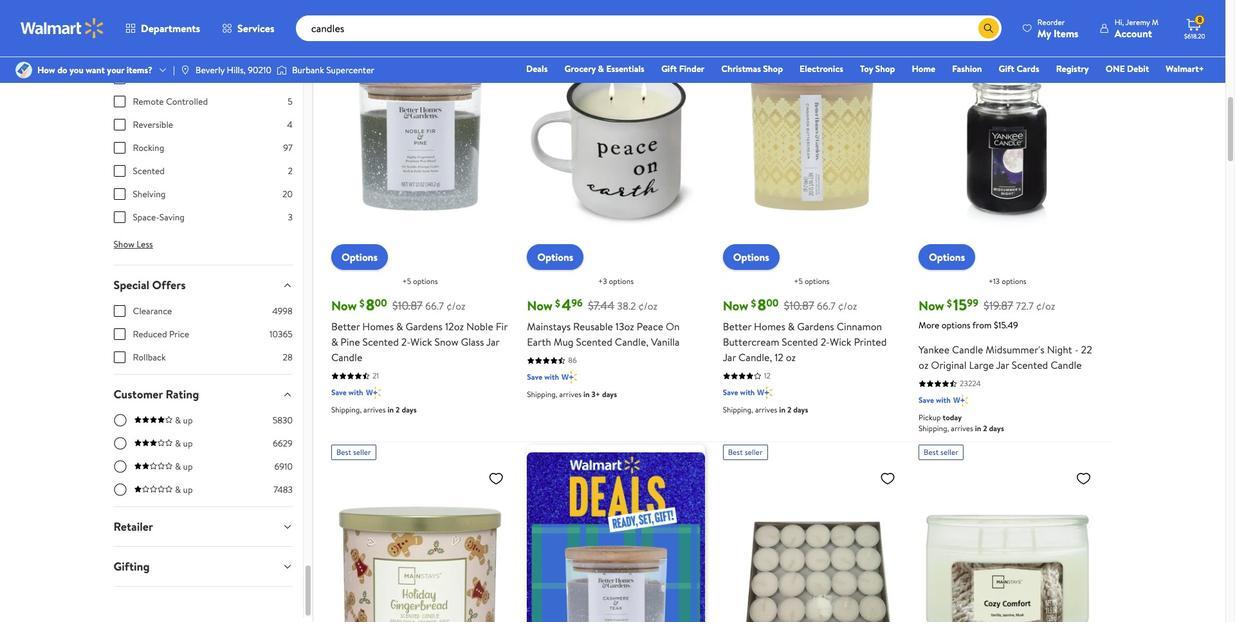 Task type: locate. For each thing, give the bounding box(es) containing it.
candle
[[952, 343, 983, 357], [331, 351, 362, 365], [1051, 359, 1082, 373]]

¢/oz up peace at the right bottom
[[639, 299, 658, 314]]

 image left how
[[15, 62, 32, 78]]

1 & up from the top
[[175, 414, 193, 427]]

candle, down buttercream
[[739, 351, 772, 365]]

on
[[666, 320, 680, 334]]

shop right christmas at the right
[[763, 62, 783, 75]]

better for now $ 8 00 $10.87 66.7 ¢/oz better homes & gardens 12oz noble fir & pine scented 2-wick snow glass jar candle
[[331, 320, 360, 334]]

2 +5 from the left
[[794, 276, 803, 287]]

2 wick from the left
[[830, 335, 852, 350]]

2 3 from the top
[[288, 211, 293, 224]]

1 horizontal spatial shop
[[876, 62, 895, 75]]

shipping, arrives in 2 days
[[331, 405, 417, 416], [723, 405, 808, 416]]

clearance
[[133, 305, 172, 318]]

options link for now $ 8 00 $10.87 66.7 ¢/oz better homes & gardens cinnamon buttercream scented 2-wick printed jar candle, 12 oz
[[723, 245, 780, 270]]

0 horizontal spatial shop
[[763, 62, 783, 75]]

shipping, arrives in 2 days for now $ 8 00 $10.87 66.7 ¢/oz better homes & gardens 12oz noble fir & pine scented 2-wick snow glass jar candle
[[331, 405, 417, 416]]

reduced price
[[133, 328, 189, 341]]

glass
[[461, 335, 484, 350]]

deal up supercenter
[[336, 1, 352, 12]]

registry link
[[1051, 62, 1095, 76]]

6910
[[274, 461, 293, 474]]

gardens inside now $ 8 00 $10.87 66.7 ¢/oz better homes & gardens 12oz noble fir & pine scented 2-wick snow glass jar candle
[[406, 320, 443, 334]]

38.2
[[617, 299, 636, 314]]

8 inside the 8 $618.20
[[1198, 14, 1202, 25]]

mug
[[554, 335, 574, 350]]

1 ¢/oz from the left
[[446, 299, 466, 314]]

1 horizontal spatial  image
[[180, 65, 190, 75]]

customer rating option group
[[114, 414, 293, 507]]

1 horizontal spatial wick
[[830, 335, 852, 350]]

walmart plus image up shipping, arrives in 3+ days
[[562, 371, 577, 384]]

2 inside pickup today shipping, arrives in 2 days
[[983, 424, 987, 434]]

0 horizontal spatial best seller
[[336, 447, 371, 458]]

raised
[[133, 72, 158, 85]]

deals link
[[521, 62, 554, 76]]

0 horizontal spatial gardens
[[406, 320, 443, 334]]

2 ¢/oz from the left
[[639, 299, 658, 314]]

 image for beverly
[[180, 65, 190, 75]]

1 horizontal spatial gift
[[999, 62, 1015, 75]]

0 horizontal spatial +5 options
[[402, 276, 438, 287]]

show less
[[114, 238, 153, 251]]

0 horizontal spatial oz
[[786, 351, 796, 365]]

arrives inside pickup today shipping, arrives in 2 days
[[951, 424, 973, 434]]

deals
[[526, 62, 548, 75]]

reorder my items
[[1038, 16, 1079, 40]]

options for now $ 8 00 $10.87 66.7 ¢/oz better homes & gardens cinnamon buttercream scented 2-wick printed jar candle, 12 oz
[[805, 276, 830, 287]]

1 horizontal spatial jar
[[723, 351, 736, 365]]

seller for 'mainstays 14oz 3-wick jar candle, holiday gingerbread' image
[[353, 447, 371, 458]]

scented right buttercream
[[782, 335, 818, 350]]

& up for 6629
[[175, 438, 193, 450]]

scented inside yankee candle midsummer's night - 22 oz original large jar scented candle
[[1012, 359, 1048, 373]]

0 horizontal spatial shipping, arrives in 2 days
[[331, 405, 417, 416]]

scented down 'midsummer's'
[[1012, 359, 1048, 373]]

options for now $ 8 00 $10.87 66.7 ¢/oz better homes & gardens 12oz noble fir & pine scented 2-wick snow glass jar candle
[[413, 276, 438, 287]]

better inside now $ 8 00 $10.87 66.7 ¢/oz better homes & gardens cinnamon buttercream scented 2-wick printed jar candle, 12 oz
[[723, 320, 752, 334]]

2 $ from the left
[[555, 297, 560, 311]]

2 horizontal spatial best seller
[[924, 447, 959, 458]]

$ up buttercream
[[751, 297, 756, 311]]

¢/oz for now $ 4 96 $7.44 38.2 ¢/oz mainstays reusable 13oz peace on earth mug scented candle, vanilla
[[639, 299, 658, 314]]

4 options from the left
[[929, 250, 965, 265]]

space-saving
[[133, 211, 185, 224]]

2- left 'snow'
[[401, 335, 411, 350]]

options link for now $ 4 96 $7.44 38.2 ¢/oz mainstays reusable 13oz peace on earth mug scented candle, vanilla
[[527, 245, 584, 270]]

2 horizontal spatial seller
[[941, 447, 959, 458]]

3 for space-saving
[[288, 211, 293, 224]]

walmart plus image for 8
[[758, 387, 773, 400]]

homes for now $ 8 00 $10.87 66.7 ¢/oz better homes & gardens cinnamon buttercream scented 2-wick printed jar candle, 12 oz
[[754, 320, 786, 334]]

account
[[1115, 26, 1152, 40]]

2 homes from the left
[[754, 320, 786, 334]]

homes up buttercream
[[754, 320, 786, 334]]

save with up shipping, arrives in 3+ days
[[527, 372, 559, 383]]

¢/oz inside now $ 15 99 $19.87 72.7 ¢/oz more options from $15.49
[[1036, 299, 1056, 314]]

1 horizontal spatial +5
[[794, 276, 803, 287]]

printed
[[854, 335, 887, 350]]

8 inside now $ 8 00 $10.87 66.7 ¢/oz better homes & gardens cinnamon buttercream scented 2-wick printed jar candle, 12 oz
[[758, 294, 766, 316]]

2 & up from the top
[[175, 438, 193, 450]]

1 horizontal spatial 00
[[766, 296, 779, 311]]

options right '+3'
[[609, 276, 634, 287]]

+5 up now $ 8 00 $10.87 66.7 ¢/oz better homes & gardens cinnamon buttercream scented 2-wick printed jar candle, 12 oz
[[794, 276, 803, 287]]

now for now $ 8 00 $10.87 66.7 ¢/oz better homes & gardens cinnamon buttercream scented 2-wick printed jar candle, 12 oz
[[723, 297, 749, 315]]

1 shop from the left
[[763, 62, 783, 75]]

burbank
[[292, 64, 324, 77]]

¢/oz inside now $ 4 96 $7.44 38.2 ¢/oz mainstays reusable 13oz peace on earth mug scented candle, vanilla
[[639, 299, 658, 314]]

with up shipping, arrives in 3+ days
[[544, 372, 559, 383]]

supercenter
[[326, 64, 374, 77]]

walmart plus image up today
[[953, 395, 969, 407]]

3 down '20'
[[288, 211, 293, 224]]

$10.87
[[392, 298, 423, 314], [784, 298, 814, 314]]

2 66.7 from the left
[[817, 299, 836, 314]]

3 best seller from the left
[[924, 447, 959, 458]]

walmart image
[[21, 18, 104, 39]]

1 horizontal spatial best seller
[[728, 447, 763, 458]]

0 horizontal spatial candle,
[[615, 335, 649, 350]]

¢/oz for now $ 8 00 $10.87 66.7 ¢/oz better homes & gardens cinnamon buttercream scented 2-wick printed jar candle, 12 oz
[[838, 299, 857, 314]]

arrives for now $ 8 00 $10.87 66.7 ¢/oz better homes & gardens 12oz noble fir & pine scented 2-wick snow glass jar candle
[[364, 405, 386, 416]]

candle down pine on the left of page
[[331, 351, 362, 365]]

walmart plus image down 21
[[366, 387, 381, 400]]

shelving
[[133, 188, 166, 201]]

now up buttercream
[[723, 297, 749, 315]]

+5 up now $ 8 00 $10.87 66.7 ¢/oz better homes & gardens 12oz noble fir & pine scented 2-wick snow glass jar candle at the left
[[402, 276, 411, 287]]

0 vertical spatial 4
[[287, 118, 293, 131]]

96
[[571, 296, 583, 311]]

3 & up from the top
[[175, 461, 193, 474]]

deal for now $ 4 96 $7.44 38.2 ¢/oz mainstays reusable 13oz peace on earth mug scented candle, vanilla
[[532, 1, 548, 12]]

price
[[169, 328, 189, 341]]

scented right pine on the left of page
[[363, 335, 399, 350]]

1 vertical spatial 4
[[562, 294, 571, 316]]

1 options link from the left
[[331, 245, 388, 270]]

options up now $ 8 00 $10.87 66.7 ¢/oz better homes & gardens 12oz noble fir & pine scented 2-wick snow glass jar candle at the left
[[413, 276, 438, 287]]

1 horizontal spatial $10.87
[[784, 298, 814, 314]]

add to favorites list, mainstays cozy comfort scented 3 wick candle, 11.5 oz. image
[[1076, 471, 1092, 487]]

now $ 4 96 $7.44 38.2 ¢/oz mainstays reusable 13oz peace on earth mug scented candle, vanilla
[[527, 294, 680, 350]]

gift left cards
[[999, 62, 1015, 75]]

¢/oz inside now $ 8 00 $10.87 66.7 ¢/oz better homes & gardens cinnamon buttercream scented 2-wick printed jar candle, 12 oz
[[838, 299, 857, 314]]

1 seller from the left
[[353, 447, 371, 458]]

save with up pickup
[[919, 395, 951, 406]]

1 horizontal spatial gardens
[[797, 320, 834, 334]]

1 now from the left
[[331, 297, 357, 315]]

1 gardens from the left
[[406, 320, 443, 334]]

¢/oz right 72.7
[[1036, 299, 1056, 314]]

1 2- from the left
[[401, 335, 411, 350]]

buttercream
[[723, 335, 779, 350]]

2 +5 options from the left
[[794, 276, 830, 287]]

jar down buttercream
[[723, 351, 736, 365]]

gardens left 'cinnamon'
[[797, 320, 834, 334]]

4 up the mainstays
[[562, 294, 571, 316]]

2 00 from the left
[[766, 296, 779, 311]]

save up pickup
[[919, 395, 934, 406]]

1 horizontal spatial shipping, arrives in 2 days
[[723, 405, 808, 416]]

2 horizontal spatial jar
[[996, 359, 1009, 373]]

4 & up from the top
[[175, 484, 193, 497]]

15
[[953, 294, 967, 316]]

services
[[237, 21, 275, 35]]

toy shop
[[860, 62, 895, 75]]

0 horizontal spatial walmart plus image
[[562, 371, 577, 384]]

in inside pickup today shipping, arrives in 2 days
[[975, 424, 981, 434]]

 image
[[15, 62, 32, 78], [180, 65, 190, 75]]

+3
[[598, 276, 607, 287]]

8 for now $ 8 00 $10.87 66.7 ¢/oz better homes & gardens 12oz noble fir & pine scented 2-wick snow glass jar candle
[[366, 294, 375, 316]]

3 options link from the left
[[723, 245, 780, 270]]

4 ¢/oz from the left
[[1036, 299, 1056, 314]]

3 up from the top
[[183, 461, 193, 474]]

save with down buttercream
[[723, 388, 755, 398]]

customer
[[114, 387, 163, 403]]

66.7 inside now $ 8 00 $10.87 66.7 ¢/oz better homes & gardens cinnamon buttercream scented 2-wick printed jar candle, 12 oz
[[817, 299, 836, 314]]

up for 7483
[[183, 484, 193, 497]]

days for now $ 8 00 $10.87 66.7 ¢/oz better homes & gardens cinnamon buttercream scented 2-wick printed jar candle, 12 oz
[[793, 405, 808, 416]]

2 $10.87 from the left
[[784, 298, 814, 314]]

1 up from the top
[[183, 414, 193, 427]]

wick left 'snow'
[[411, 335, 432, 350]]

offers
[[152, 277, 186, 293]]

2 shipping, arrives in 2 days from the left
[[723, 405, 808, 416]]

2 up from the top
[[183, 438, 193, 450]]

12oz
[[445, 320, 464, 334]]

None checkbox
[[114, 142, 125, 154], [114, 165, 125, 177], [114, 189, 125, 200], [114, 212, 125, 223], [114, 306, 125, 317], [114, 142, 125, 154], [114, 165, 125, 177], [114, 189, 125, 200], [114, 212, 125, 223], [114, 306, 125, 317]]

23224
[[960, 379, 981, 389]]

walmart plus image for 4
[[562, 371, 577, 384]]

fashion link
[[947, 62, 988, 76]]

save down pine on the left of page
[[331, 388, 347, 398]]

0 vertical spatial 12
[[775, 351, 784, 365]]

None checkbox
[[114, 73, 125, 84], [114, 96, 125, 107], [114, 119, 125, 131], [114, 329, 125, 340], [114, 352, 125, 364], [114, 73, 125, 84], [114, 96, 125, 107], [114, 119, 125, 131], [114, 329, 125, 340], [114, 352, 125, 364]]

scented down reusable
[[576, 335, 613, 350]]

$ left 96
[[555, 297, 560, 311]]

1 horizontal spatial 8
[[758, 294, 766, 316]]

2- inside now $ 8 00 $10.87 66.7 ¢/oz better homes & gardens 12oz noble fir & pine scented 2-wick snow glass jar candle
[[401, 335, 411, 350]]

walmart+ link
[[1160, 62, 1210, 76]]

1 horizontal spatial 2-
[[821, 335, 830, 350]]

2 better from the left
[[723, 320, 752, 334]]

0 horizontal spatial homes
[[362, 320, 394, 334]]

1 wick from the left
[[411, 335, 432, 350]]

4 up from the top
[[183, 484, 193, 497]]

 image
[[277, 64, 287, 77]]

$ left 15 at the right
[[947, 297, 952, 311]]

Walmart Site-Wide search field
[[296, 15, 1002, 41]]

shop right toy
[[876, 62, 895, 75]]

remote
[[133, 95, 164, 108]]

scented down rocking
[[133, 165, 165, 178]]

00 for now $ 8 00 $10.87 66.7 ¢/oz better homes & gardens 12oz noble fir & pine scented 2-wick snow glass jar candle
[[375, 296, 387, 311]]

4 out of 5 stars and up, 5830 items radio
[[114, 414, 126, 427]]

0 horizontal spatial 2-
[[401, 335, 411, 350]]

2 options link from the left
[[527, 245, 584, 270]]

better up buttercream
[[723, 320, 752, 334]]

00 inside now $ 8 00 $10.87 66.7 ¢/oz better homes & gardens 12oz noble fir & pine scented 2-wick snow glass jar candle
[[375, 296, 387, 311]]

1 horizontal spatial best
[[728, 447, 743, 458]]

special offers
[[114, 277, 186, 293]]

0 vertical spatial 3
[[288, 72, 293, 85]]

+13
[[989, 276, 1000, 287]]

¢/oz up 12oz
[[446, 299, 466, 314]]

2 horizontal spatial candle
[[1051, 359, 1082, 373]]

$ inside now $ 8 00 $10.87 66.7 ¢/oz better homes & gardens cinnamon buttercream scented 2-wick printed jar candle, 12 oz
[[751, 297, 756, 311]]

0 horizontal spatial 12
[[764, 371, 771, 382]]

2 2- from the left
[[821, 335, 830, 350]]

saving
[[159, 211, 185, 224]]

gardens inside now $ 8 00 $10.87 66.7 ¢/oz better homes & gardens cinnamon buttercream scented 2-wick printed jar candle, 12 oz
[[797, 320, 834, 334]]

home link
[[906, 62, 941, 76]]

2 gardens from the left
[[797, 320, 834, 334]]

3 $ from the left
[[751, 297, 756, 311]]

jar down 'midsummer's'
[[996, 359, 1009, 373]]

1 vertical spatial 3
[[288, 211, 293, 224]]

my
[[1038, 26, 1051, 40]]

now up more
[[919, 297, 944, 315]]

shipping, for now $ 8 00 $10.87 66.7 ¢/oz better homes & gardens cinnamon buttercream scented 2-wick printed jar candle, 12 oz
[[723, 405, 753, 416]]

save down earth at bottom
[[527, 372, 543, 383]]

¢/oz for now $ 8 00 $10.87 66.7 ¢/oz better homes & gardens 12oz noble fir & pine scented 2-wick snow glass jar candle
[[446, 299, 466, 314]]

with for now $ 8 00 $10.87 66.7 ¢/oz better homes & gardens 12oz noble fir & pine scented 2-wick snow glass jar candle
[[349, 388, 363, 398]]

home
[[912, 62, 936, 75]]

seller for the mainstays cozy comfort scented 3 wick candle, 11.5 oz. image
[[941, 447, 959, 458]]

|
[[173, 64, 175, 77]]

1 $10.87 from the left
[[392, 298, 423, 314]]

gardens
[[406, 320, 443, 334], [797, 320, 834, 334]]

$10.87 inside now $ 8 00 $10.87 66.7 ¢/oz better homes & gardens 12oz noble fir & pine scented 2-wick snow glass jar candle
[[392, 298, 423, 314]]

walmart plus image
[[562, 371, 577, 384], [758, 387, 773, 400]]

3 best from the left
[[924, 447, 939, 458]]

$ for now $ 15 99 $19.87 72.7 ¢/oz more options from $15.49
[[947, 297, 952, 311]]

mainstays
[[527, 320, 571, 334]]

1 3 from the top
[[288, 72, 293, 85]]

+5 options up now $ 8 00 $10.87 66.7 ¢/oz better homes & gardens 12oz noble fir & pine scented 2-wick snow glass jar candle at the left
[[402, 276, 438, 287]]

save down buttercream
[[723, 388, 738, 398]]

66.7 inside now $ 8 00 $10.87 66.7 ¢/oz better homes & gardens 12oz noble fir & pine scented 2-wick snow glass jar candle
[[425, 299, 444, 314]]

3 deal from the left
[[728, 1, 743, 12]]

1 +5 options from the left
[[402, 276, 438, 287]]

28
[[283, 351, 293, 364]]

toy shop link
[[854, 62, 901, 76]]

toy
[[860, 62, 873, 75]]

days
[[602, 389, 617, 400], [402, 405, 417, 416], [793, 405, 808, 416], [989, 424, 1004, 434]]

now up pine on the left of page
[[331, 297, 357, 315]]

3 seller from the left
[[941, 447, 959, 458]]

candle, down 13oz on the bottom of page
[[615, 335, 649, 350]]

with down buttercream
[[740, 388, 755, 398]]

0 horizontal spatial deal
[[336, 1, 352, 12]]

+13 options
[[989, 276, 1027, 287]]

walmart plus image down buttercream
[[758, 387, 773, 400]]

$ inside now $ 4 96 $7.44 38.2 ¢/oz mainstays reusable 13oz peace on earth mug scented candle, vanilla
[[555, 297, 560, 311]]

00 for now $ 8 00 $10.87 66.7 ¢/oz better homes & gardens cinnamon buttercream scented 2-wick printed jar candle, 12 oz
[[766, 296, 779, 311]]

1 best from the left
[[336, 447, 351, 458]]

1 horizontal spatial homes
[[754, 320, 786, 334]]

1 vertical spatial 12
[[764, 371, 771, 382]]

1 homes from the left
[[362, 320, 394, 334]]

deal
[[336, 1, 352, 12], [532, 1, 548, 12], [728, 1, 743, 12]]

66.7
[[425, 299, 444, 314], [817, 299, 836, 314]]

3 up 5
[[288, 72, 293, 85]]

0 horizontal spatial gift
[[661, 62, 677, 75]]

0 horizontal spatial 66.7
[[425, 299, 444, 314]]

4 now from the left
[[919, 297, 944, 315]]

2 shop from the left
[[876, 62, 895, 75]]

2 now from the left
[[527, 297, 553, 315]]

with for now $ 8 00 $10.87 66.7 ¢/oz better homes & gardens cinnamon buttercream scented 2-wick printed jar candle, 12 oz
[[740, 388, 755, 398]]

$10.87 inside now $ 8 00 $10.87 66.7 ¢/oz better homes & gardens cinnamon buttercream scented 2-wick printed jar candle, 12 oz
[[784, 298, 814, 314]]

+5
[[402, 276, 411, 287], [794, 276, 803, 287]]

2 horizontal spatial deal
[[728, 1, 743, 12]]

large
[[969, 359, 994, 373]]

0 horizontal spatial best
[[336, 447, 351, 458]]

deal up christmas at the right
[[728, 1, 743, 12]]

better for now $ 8 00 $10.87 66.7 ¢/oz better homes & gardens cinnamon buttercream scented 2-wick printed jar candle, 12 oz
[[723, 320, 752, 334]]

1 horizontal spatial walmart plus image
[[758, 387, 773, 400]]

0 horizontal spatial candle
[[331, 351, 362, 365]]

1 horizontal spatial 4
[[562, 294, 571, 316]]

0 horizontal spatial 8
[[366, 294, 375, 316]]

3 out of 5 stars and up, 6629 items radio
[[114, 438, 126, 450]]

0 vertical spatial walmart plus image
[[562, 371, 577, 384]]

gardens up 'snow'
[[406, 320, 443, 334]]

0 horizontal spatial  image
[[15, 62, 32, 78]]

0 horizontal spatial 4
[[287, 118, 293, 131]]

2 horizontal spatial best
[[924, 447, 939, 458]]

1 deal from the left
[[336, 1, 352, 12]]

2 seller from the left
[[745, 447, 763, 458]]

1 gift from the left
[[661, 62, 677, 75]]

now inside now $ 8 00 $10.87 66.7 ¢/oz better homes & gardens 12oz noble fir & pine scented 2-wick snow glass jar candle
[[331, 297, 357, 315]]

2 deal from the left
[[532, 1, 548, 12]]

1 horizontal spatial 12
[[775, 351, 784, 365]]

candle up large
[[952, 343, 983, 357]]

gifting tab
[[103, 548, 303, 587]]

gardens for now $ 8 00 $10.87 66.7 ¢/oz better homes & gardens cinnamon buttercream scented 2-wick printed jar candle, 12 oz
[[797, 320, 834, 334]]

special offers group
[[114, 305, 293, 374]]

2
[[288, 165, 293, 178], [396, 405, 400, 416], [787, 405, 792, 416], [983, 424, 987, 434]]

$19.87
[[984, 298, 1014, 314]]

4 down 5
[[287, 118, 293, 131]]

1 horizontal spatial better
[[723, 320, 752, 334]]

0 horizontal spatial wick
[[411, 335, 432, 350]]

0 horizontal spatial jar
[[486, 335, 500, 350]]

homes inside now $ 8 00 $10.87 66.7 ¢/oz better homes & gardens 12oz noble fir & pine scented 2-wick snow glass jar candle
[[362, 320, 394, 334]]

$ for now $ 8 00 $10.87 66.7 ¢/oz better homes & gardens 12oz noble fir & pine scented 2-wick snow glass jar candle
[[359, 297, 365, 311]]

1 horizontal spatial seller
[[745, 447, 763, 458]]

1 options from the left
[[342, 250, 378, 265]]

3 for raised
[[288, 72, 293, 85]]

2 out of 5 stars and up, 6910 items radio
[[114, 461, 126, 474]]

+5 options up now $ 8 00 $10.87 66.7 ¢/oz better homes & gardens cinnamon buttercream scented 2-wick printed jar candle, 12 oz
[[794, 276, 830, 287]]

$ inside now $ 8 00 $10.87 66.7 ¢/oz better homes & gardens 12oz noble fir & pine scented 2-wick snow glass jar candle
[[359, 297, 365, 311]]

hi, jeremy m account
[[1115, 16, 1159, 40]]

best seller for amari white unscented indoor/outdoor tealight candles, 100 count image
[[728, 447, 763, 458]]

with down pine on the left of page
[[349, 388, 363, 398]]

7483
[[274, 484, 293, 497]]

oz inside now $ 8 00 $10.87 66.7 ¢/oz better homes & gardens cinnamon buttercream scented 2-wick printed jar candle, 12 oz
[[786, 351, 796, 365]]

0 horizontal spatial 00
[[375, 296, 387, 311]]

walmart plus image
[[366, 387, 381, 400], [953, 395, 969, 407]]

better up pine on the left of page
[[331, 320, 360, 334]]

deal up deals
[[532, 1, 548, 12]]

$7.44
[[588, 298, 615, 314]]

with for now $ 4 96 $7.44 38.2 ¢/oz mainstays reusable 13oz peace on earth mug scented candle, vanilla
[[544, 372, 559, 383]]

& up for 7483
[[175, 484, 193, 497]]

1 horizontal spatial 66.7
[[817, 299, 836, 314]]

best seller
[[336, 447, 371, 458], [728, 447, 763, 458], [924, 447, 959, 458]]

services button
[[211, 13, 285, 44]]

scented
[[133, 165, 165, 178], [363, 335, 399, 350], [576, 335, 613, 350], [782, 335, 818, 350], [1012, 359, 1048, 373]]

christmas
[[721, 62, 761, 75]]

2 best seller from the left
[[728, 447, 763, 458]]

save with for now $ 8 00 $10.87 66.7 ¢/oz better homes & gardens 12oz noble fir & pine scented 2-wick snow glass jar candle
[[331, 388, 363, 398]]

now inside now $ 4 96 $7.44 38.2 ¢/oz mainstays reusable 13oz peace on earth mug scented candle, vanilla
[[527, 297, 553, 315]]

homes up 21
[[362, 320, 394, 334]]

days for now $ 4 96 $7.44 38.2 ¢/oz mainstays reusable 13oz peace on earth mug scented candle, vanilla
[[602, 389, 617, 400]]

now for now $ 8 00 $10.87 66.7 ¢/oz better homes & gardens 12oz noble fir & pine scented 2-wick snow glass jar candle
[[331, 297, 357, 315]]

0 vertical spatial candle,
[[615, 335, 649, 350]]

$ inside now $ 15 99 $19.87 72.7 ¢/oz more options from $15.49
[[947, 297, 952, 311]]

retailer
[[114, 519, 153, 535]]

1 $ from the left
[[359, 297, 365, 311]]

2 horizontal spatial 8
[[1198, 14, 1202, 25]]

 image right |
[[180, 65, 190, 75]]

save with for now $ 4 96 $7.44 38.2 ¢/oz mainstays reusable 13oz peace on earth mug scented candle, vanilla
[[527, 372, 559, 383]]

best for 'mainstays 14oz 3-wick jar candle, holiday gingerbread' image
[[336, 447, 351, 458]]

now inside now $ 8 00 $10.87 66.7 ¢/oz better homes & gardens cinnamon buttercream scented 2-wick printed jar candle, 12 oz
[[723, 297, 749, 315]]

0 horizontal spatial better
[[331, 320, 360, 334]]

2 best from the left
[[728, 447, 743, 458]]

shipping,
[[527, 389, 558, 400], [331, 405, 362, 416], [723, 405, 753, 416], [919, 424, 949, 434]]

1 horizontal spatial candle
[[952, 343, 983, 357]]

jar inside now $ 8 00 $10.87 66.7 ¢/oz better homes & gardens cinnamon buttercream scented 2-wick printed jar candle, 12 oz
[[723, 351, 736, 365]]

1 00 from the left
[[375, 296, 387, 311]]

wick down 'cinnamon'
[[830, 335, 852, 350]]

cinnamon
[[837, 320, 882, 334]]

options up now $ 8 00 $10.87 66.7 ¢/oz better homes & gardens cinnamon buttercream scented 2-wick printed jar candle, 12 oz
[[805, 276, 830, 287]]

options down 15 at the right
[[942, 319, 971, 332]]

2- left printed
[[821, 335, 830, 350]]

00 inside now $ 8 00 $10.87 66.7 ¢/oz better homes & gardens cinnamon buttercream scented 2-wick printed jar candle, 12 oz
[[766, 296, 779, 311]]

better inside now $ 8 00 $10.87 66.7 ¢/oz better homes & gardens 12oz noble fir & pine scented 2-wick snow glass jar candle
[[331, 320, 360, 334]]

12
[[775, 351, 784, 365], [764, 371, 771, 382]]

3 ¢/oz from the left
[[838, 299, 857, 314]]

homes inside now $ 8 00 $10.87 66.7 ¢/oz better homes & gardens cinnamon buttercream scented 2-wick printed jar candle, 12 oz
[[754, 320, 786, 334]]

& inside now $ 8 00 $10.87 66.7 ¢/oz better homes & gardens cinnamon buttercream scented 2-wick printed jar candle, 12 oz
[[788, 320, 795, 334]]

seller for amari white unscented indoor/outdoor tealight candles, 100 count image
[[745, 447, 763, 458]]

now inside now $ 15 99 $19.87 72.7 ¢/oz more options from $15.49
[[919, 297, 944, 315]]

0 horizontal spatial $10.87
[[392, 298, 423, 314]]

1 vertical spatial candle,
[[739, 351, 772, 365]]

1 horizontal spatial +5 options
[[794, 276, 830, 287]]

save with down pine on the left of page
[[331, 388, 363, 398]]

2 options from the left
[[537, 250, 574, 265]]

4 $ from the left
[[947, 297, 952, 311]]

1 +5 from the left
[[402, 276, 411, 287]]

customer rating tab
[[103, 375, 303, 414]]

3 options from the left
[[733, 250, 769, 265]]

1 horizontal spatial oz
[[919, 359, 929, 373]]

rollback
[[133, 351, 166, 364]]

gift left finder
[[661, 62, 677, 75]]

¢/oz inside now $ 8 00 $10.87 66.7 ¢/oz better homes & gardens 12oz noble fir & pine scented 2-wick snow glass jar candle
[[446, 299, 466, 314]]

1 66.7 from the left
[[425, 299, 444, 314]]

¢/oz up 'cinnamon'
[[838, 299, 857, 314]]

arrives for now $ 4 96 $7.44 38.2 ¢/oz mainstays reusable 13oz peace on earth mug scented candle, vanilla
[[559, 389, 582, 400]]

0 horizontal spatial +5
[[402, 276, 411, 287]]

1 better from the left
[[331, 320, 360, 334]]

shop for christmas shop
[[763, 62, 783, 75]]

1 best seller from the left
[[336, 447, 371, 458]]

$ up pine on the left of page
[[359, 297, 365, 311]]

now up the mainstays
[[527, 297, 553, 315]]

add to favorites list, mainstays 14oz 3-wick jar candle, holiday gingerbread image
[[489, 471, 504, 487]]

8 inside now $ 8 00 $10.87 66.7 ¢/oz better homes & gardens 12oz noble fir & pine scented 2-wick snow glass jar candle
[[366, 294, 375, 316]]

arrives
[[559, 389, 582, 400], [364, 405, 386, 416], [755, 405, 778, 416], [951, 424, 973, 434]]

1 shipping, arrives in 2 days from the left
[[331, 405, 417, 416]]

3 now from the left
[[723, 297, 749, 315]]

walmart+
[[1166, 62, 1204, 75]]

2 gift from the left
[[999, 62, 1015, 75]]

candle inside now $ 8 00 $10.87 66.7 ¢/oz better homes & gardens 12oz noble fir & pine scented 2-wick snow glass jar candle
[[331, 351, 362, 365]]

jar down fir at the bottom left of the page
[[486, 335, 500, 350]]

shipping, for now $ 8 00 $10.87 66.7 ¢/oz better homes & gardens 12oz noble fir & pine scented 2-wick snow glass jar candle
[[331, 405, 362, 416]]

one
[[1106, 62, 1125, 75]]

1 horizontal spatial candle,
[[739, 351, 772, 365]]

candle down "night" at the right
[[1051, 359, 1082, 373]]

0 horizontal spatial seller
[[353, 447, 371, 458]]

$10.87 for now $ 8 00 $10.87 66.7 ¢/oz better homes & gardens 12oz noble fir & pine scented 2-wick snow glass jar candle
[[392, 298, 423, 314]]

1 horizontal spatial deal
[[532, 1, 548, 12]]

1 vertical spatial walmart plus image
[[758, 387, 773, 400]]

yankee
[[919, 343, 950, 357]]



Task type: describe. For each thing, give the bounding box(es) containing it.
your
[[107, 64, 124, 77]]

show less button
[[103, 234, 163, 255]]

4 options link from the left
[[919, 245, 976, 270]]

reduced
[[133, 328, 167, 341]]

candle, inside now $ 4 96 $7.44 38.2 ¢/oz mainstays reusable 13oz peace on earth mug scented candle, vanilla
[[615, 335, 649, 350]]

gift for gift cards
[[999, 62, 1015, 75]]

+3 options
[[598, 276, 634, 287]]

 image for how
[[15, 62, 32, 78]]

cards
[[1017, 62, 1040, 75]]

1 out of 5 stars and up, 7483 items radio
[[114, 484, 126, 497]]

add to favorites list, amari white unscented indoor/outdoor tealight candles, 100 count image
[[880, 471, 896, 487]]

pine
[[341, 335, 360, 350]]

grocery & essentials
[[565, 62, 645, 75]]

in for now $ 4 96 $7.44 38.2 ¢/oz mainstays reusable 13oz peace on earth mug scented candle, vanilla
[[584, 389, 590, 400]]

8 for now $ 8 00 $10.87 66.7 ¢/oz better homes & gardens cinnamon buttercream scented 2-wick printed jar candle, 12 oz
[[758, 294, 766, 316]]

rating
[[166, 387, 199, 403]]

special offers tab
[[103, 266, 303, 305]]

beverly
[[196, 64, 225, 77]]

0 horizontal spatial walmart plus image
[[366, 387, 381, 400]]

vanilla
[[651, 335, 680, 350]]

best for the mainstays cozy comfort scented 3 wick candle, 11.5 oz. image
[[924, 447, 939, 458]]

burbank supercenter
[[292, 64, 374, 77]]

4 inside features group
[[287, 118, 293, 131]]

now $ 8 00 $10.87 66.7 ¢/oz better homes & gardens cinnamon buttercream scented 2-wick printed jar candle, 12 oz
[[723, 294, 887, 365]]

12 inside now $ 8 00 $10.87 66.7 ¢/oz better homes & gardens cinnamon buttercream scented 2-wick printed jar candle, 12 oz
[[775, 351, 784, 365]]

best seller for 'mainstays 14oz 3-wick jar candle, holiday gingerbread' image
[[336, 447, 371, 458]]

gift finder
[[661, 62, 705, 75]]

hi,
[[1115, 16, 1124, 27]]

how do you want your items?
[[37, 64, 153, 77]]

Search search field
[[296, 15, 1002, 41]]

now for now $ 15 99 $19.87 72.7 ¢/oz more options from $15.49
[[919, 297, 944, 315]]

customer rating
[[114, 387, 199, 403]]

save for now $ 8 00 $10.87 66.7 ¢/oz better homes & gardens 12oz noble fir & pine scented 2-wick snow glass jar candle
[[331, 388, 347, 398]]

days inside pickup today shipping, arrives in 2 days
[[989, 424, 1004, 434]]

fashion
[[952, 62, 982, 75]]

save for now $ 8 00 $10.87 66.7 ¢/oz better homes & gardens cinnamon buttercream scented 2-wick printed jar candle, 12 oz
[[723, 388, 738, 398]]

scented inside features group
[[133, 165, 165, 178]]

3+
[[592, 389, 600, 400]]

essentials
[[606, 62, 645, 75]]

yankee candle midsummer's night - 22 oz original large jar scented candle image
[[919, 20, 1097, 260]]

show
[[114, 238, 134, 251]]

up for 6629
[[183, 438, 193, 450]]

save with for now $ 8 00 $10.87 66.7 ¢/oz better homes & gardens cinnamon buttercream scented 2-wick printed jar candle, 12 oz
[[723, 388, 755, 398]]

one debit link
[[1100, 62, 1155, 76]]

reversible
[[133, 118, 173, 131]]

gardens for now $ 8 00 $10.87 66.7 ¢/oz better homes & gardens 12oz noble fir & pine scented 2-wick snow glass jar candle
[[406, 320, 443, 334]]

departments
[[141, 21, 200, 35]]

options link for now $ 8 00 $10.87 66.7 ¢/oz better homes & gardens 12oz noble fir & pine scented 2-wick snow glass jar candle
[[331, 245, 388, 270]]

scented inside now $ 8 00 $10.87 66.7 ¢/oz better homes & gardens 12oz noble fir & pine scented 2-wick snow glass jar candle
[[363, 335, 399, 350]]

up to 25% off decor. find last-minute gifts, for less. image
[[527, 453, 705, 623]]

original
[[931, 359, 967, 373]]

homes for now $ 8 00 $10.87 66.7 ¢/oz better homes & gardens 12oz noble fir & pine scented 2-wick snow glass jar candle
[[362, 320, 394, 334]]

options for now $ 4 96 $7.44 38.2 ¢/oz mainstays reusable 13oz peace on earth mug scented candle, vanilla
[[609, 276, 634, 287]]

21
[[372, 371, 379, 382]]

$10.87 for now $ 8 00 $10.87 66.7 ¢/oz better homes & gardens cinnamon buttercream scented 2-wick printed jar candle, 12 oz
[[784, 298, 814, 314]]

shipping, inside pickup today shipping, arrives in 2 days
[[919, 424, 949, 434]]

options for now $ 8 00 $10.87 66.7 ¢/oz better homes & gardens 12oz noble fir & pine scented 2-wick snow glass jar candle
[[342, 250, 378, 265]]

& up for 5830
[[175, 414, 193, 427]]

amari white unscented indoor/outdoor tealight candles, 100 count image
[[723, 466, 901, 623]]

arrives for now $ 8 00 $10.87 66.7 ¢/oz better homes & gardens cinnamon buttercream scented 2-wick printed jar candle, 12 oz
[[755, 405, 778, 416]]

better homes & gardens 12oz noble fir & pine scented 2-wick snow glass jar candle image
[[331, 20, 509, 260]]

jar inside yankee candle midsummer's night - 22 oz original large jar scented candle
[[996, 359, 1009, 373]]

better homes & gardens cinnamon buttercream scented 2-wick printed jar candle, 12 oz image
[[723, 20, 901, 260]]

wick inside now $ 8 00 $10.87 66.7 ¢/oz better homes & gardens cinnamon buttercream scented 2-wick printed jar candle, 12 oz
[[830, 335, 852, 350]]

shipping, arrives in 2 days for now $ 8 00 $10.87 66.7 ¢/oz better homes & gardens cinnamon buttercream scented 2-wick printed jar candle, 12 oz
[[723, 405, 808, 416]]

deal for now $ 8 00 $10.87 66.7 ¢/oz better homes & gardens 12oz noble fir & pine scented 2-wick snow glass jar candle
[[336, 1, 352, 12]]

2- inside now $ 8 00 $10.87 66.7 ¢/oz better homes & gardens cinnamon buttercream scented 2-wick printed jar candle, 12 oz
[[821, 335, 830, 350]]

you
[[70, 64, 84, 77]]

want
[[86, 64, 105, 77]]

now for now $ 4 96 $7.44 38.2 ¢/oz mainstays reusable 13oz peace on earth mug scented candle, vanilla
[[527, 297, 553, 315]]

items?
[[127, 64, 153, 77]]

now $ 15 99 $19.87 72.7 ¢/oz more options from $15.49
[[919, 294, 1056, 332]]

rocking
[[133, 142, 164, 154]]

night
[[1047, 343, 1072, 357]]

oz inside yankee candle midsummer's night - 22 oz original large jar scented candle
[[919, 359, 929, 373]]

midsummer's
[[986, 343, 1045, 357]]

6629
[[273, 438, 293, 450]]

search icon image
[[984, 23, 994, 33]]

gift cards
[[999, 62, 1040, 75]]

retailer tab
[[103, 508, 303, 547]]

& up for 6910
[[175, 461, 193, 474]]

best for amari white unscented indoor/outdoor tealight candles, 100 count image
[[728, 447, 743, 458]]

gift cards link
[[993, 62, 1045, 76]]

retailer button
[[103, 508, 303, 547]]

4998
[[272, 305, 293, 318]]

options inside now $ 15 99 $19.87 72.7 ¢/oz more options from $15.49
[[942, 319, 971, 332]]

items
[[1054, 26, 1079, 40]]

-
[[1075, 343, 1079, 357]]

1 horizontal spatial walmart plus image
[[953, 395, 969, 407]]

candle, inside now $ 8 00 $10.87 66.7 ¢/oz better homes & gardens cinnamon buttercream scented 2-wick printed jar candle, 12 oz
[[739, 351, 772, 365]]

10365
[[270, 328, 293, 341]]

christmas shop link
[[716, 62, 789, 76]]

scented inside now $ 8 00 $10.87 66.7 ¢/oz better homes & gardens cinnamon buttercream scented 2-wick printed jar candle, 12 oz
[[782, 335, 818, 350]]

how
[[37, 64, 55, 77]]

days for now $ 8 00 $10.87 66.7 ¢/oz better homes & gardens 12oz noble fir & pine scented 2-wick snow glass jar candle
[[402, 405, 417, 416]]

do
[[57, 64, 67, 77]]

gift finder link
[[656, 62, 711, 76]]

in for now $ 8 00 $10.87 66.7 ¢/oz better homes & gardens cinnamon buttercream scented 2-wick printed jar candle, 12 oz
[[779, 405, 786, 416]]

reorder
[[1038, 16, 1065, 27]]

grocery & essentials link
[[559, 62, 650, 76]]

8 $618.20
[[1185, 14, 1206, 41]]

mainstays 14oz 3-wick jar candle, holiday gingerbread image
[[331, 466, 509, 623]]

wick inside now $ 8 00 $10.87 66.7 ¢/oz better homes & gardens 12oz noble fir & pine scented 2-wick snow glass jar candle
[[411, 335, 432, 350]]

66.7 for now $ 8 00 $10.87 66.7 ¢/oz better homes & gardens 12oz noble fir & pine scented 2-wick snow glass jar candle
[[425, 299, 444, 314]]

$618.20
[[1185, 32, 1206, 41]]

deal for now $ 8 00 $10.87 66.7 ¢/oz better homes & gardens cinnamon buttercream scented 2-wick printed jar candle, 12 oz
[[728, 1, 743, 12]]

jar inside now $ 8 00 $10.87 66.7 ¢/oz better homes & gardens 12oz noble fir & pine scented 2-wick snow glass jar candle
[[486, 335, 500, 350]]

electronics
[[800, 62, 844, 75]]

with up today
[[936, 395, 951, 406]]

$15.49
[[994, 319, 1018, 332]]

5830
[[273, 414, 293, 427]]

4 inside now $ 4 96 $7.44 38.2 ¢/oz mainstays reusable 13oz peace on earth mug scented candle, vanilla
[[562, 294, 571, 316]]

mainstays cozy comfort scented 3 wick candle, 11.5 oz. image
[[919, 466, 1097, 623]]

customer rating button
[[103, 375, 303, 414]]

from
[[973, 319, 992, 332]]

grocery
[[565, 62, 596, 75]]

now $ 8 00 $10.87 66.7 ¢/oz better homes & gardens 12oz noble fir & pine scented 2-wick snow glass jar candle
[[331, 294, 508, 365]]

features group
[[114, 0, 293, 234]]

less
[[137, 238, 153, 251]]

$ for now $ 8 00 $10.87 66.7 ¢/oz better homes & gardens cinnamon buttercream scented 2-wick printed jar candle, 12 oz
[[751, 297, 756, 311]]

pickup
[[919, 413, 941, 424]]

shop for toy shop
[[876, 62, 895, 75]]

yankee candle midsummer's night - 22 oz original large jar scented candle
[[919, 343, 1092, 373]]

+5 for now $ 8 00 $10.87 66.7 ¢/oz better homes & gardens cinnamon buttercream scented 2-wick printed jar candle, 12 oz
[[794, 276, 803, 287]]

gifting button
[[103, 548, 303, 587]]

97
[[283, 142, 293, 154]]

special offers button
[[103, 266, 303, 305]]

options right +13
[[1002, 276, 1027, 287]]

best seller for the mainstays cozy comfort scented 3 wick candle, 11.5 oz. image
[[924, 447, 959, 458]]

debit
[[1127, 62, 1149, 75]]

shipping, for now $ 4 96 $7.44 38.2 ¢/oz mainstays reusable 13oz peace on earth mug scented candle, vanilla
[[527, 389, 558, 400]]

controlled
[[166, 95, 208, 108]]

72.7
[[1016, 299, 1034, 314]]

today
[[943, 413, 962, 424]]

up for 6910
[[183, 461, 193, 474]]

¢/oz for now $ 15 99 $19.87 72.7 ¢/oz more options from $15.49
[[1036, 299, 1056, 314]]

86
[[568, 355, 577, 366]]

gifting
[[114, 559, 150, 575]]

in for now $ 8 00 $10.87 66.7 ¢/oz better homes & gardens 12oz noble fir & pine scented 2-wick snow glass jar candle
[[388, 405, 394, 416]]

+5 options for now $ 8 00 $10.87 66.7 ¢/oz better homes & gardens cinnamon buttercream scented 2-wick printed jar candle, 12 oz
[[794, 276, 830, 287]]

66.7 for now $ 8 00 $10.87 66.7 ¢/oz better homes & gardens cinnamon buttercream scented 2-wick printed jar candle, 12 oz
[[817, 299, 836, 314]]

jeremy
[[1126, 16, 1150, 27]]

save for now $ 4 96 $7.44 38.2 ¢/oz mainstays reusable 13oz peace on earth mug scented candle, vanilla
[[527, 372, 543, 383]]

gift for gift finder
[[661, 62, 677, 75]]

one debit
[[1106, 62, 1149, 75]]

reusable
[[573, 320, 613, 334]]

options for now $ 8 00 $10.87 66.7 ¢/oz better homes & gardens cinnamon buttercream scented 2-wick printed jar candle, 12 oz
[[733, 250, 769, 265]]

20
[[282, 188, 293, 201]]

$ for now $ 4 96 $7.44 38.2 ¢/oz mainstays reusable 13oz peace on earth mug scented candle, vanilla
[[555, 297, 560, 311]]

up for 5830
[[183, 414, 193, 427]]

options for now $ 4 96 $7.44 38.2 ¢/oz mainstays reusable 13oz peace on earth mug scented candle, vanilla
[[537, 250, 574, 265]]

+5 for now $ 8 00 $10.87 66.7 ¢/oz better homes & gardens 12oz noble fir & pine scented 2-wick snow glass jar candle
[[402, 276, 411, 287]]

scented inside now $ 4 96 $7.44 38.2 ¢/oz mainstays reusable 13oz peace on earth mug scented candle, vanilla
[[576, 335, 613, 350]]

+5 options for now $ 8 00 $10.87 66.7 ¢/oz better homes & gardens 12oz noble fir & pine scented 2-wick snow glass jar candle
[[402, 276, 438, 287]]

mainstays reusable 13oz peace on earth mug scented candle, vanilla image
[[527, 20, 705, 260]]

add to favorites list, yankee candle midsummer's night - 22 oz original large jar scented candle image
[[1076, 25, 1092, 41]]

registry
[[1056, 62, 1089, 75]]

2 inside features group
[[288, 165, 293, 178]]

peace
[[637, 320, 664, 334]]



Task type: vqa. For each thing, say whether or not it's contained in the screenshot.


